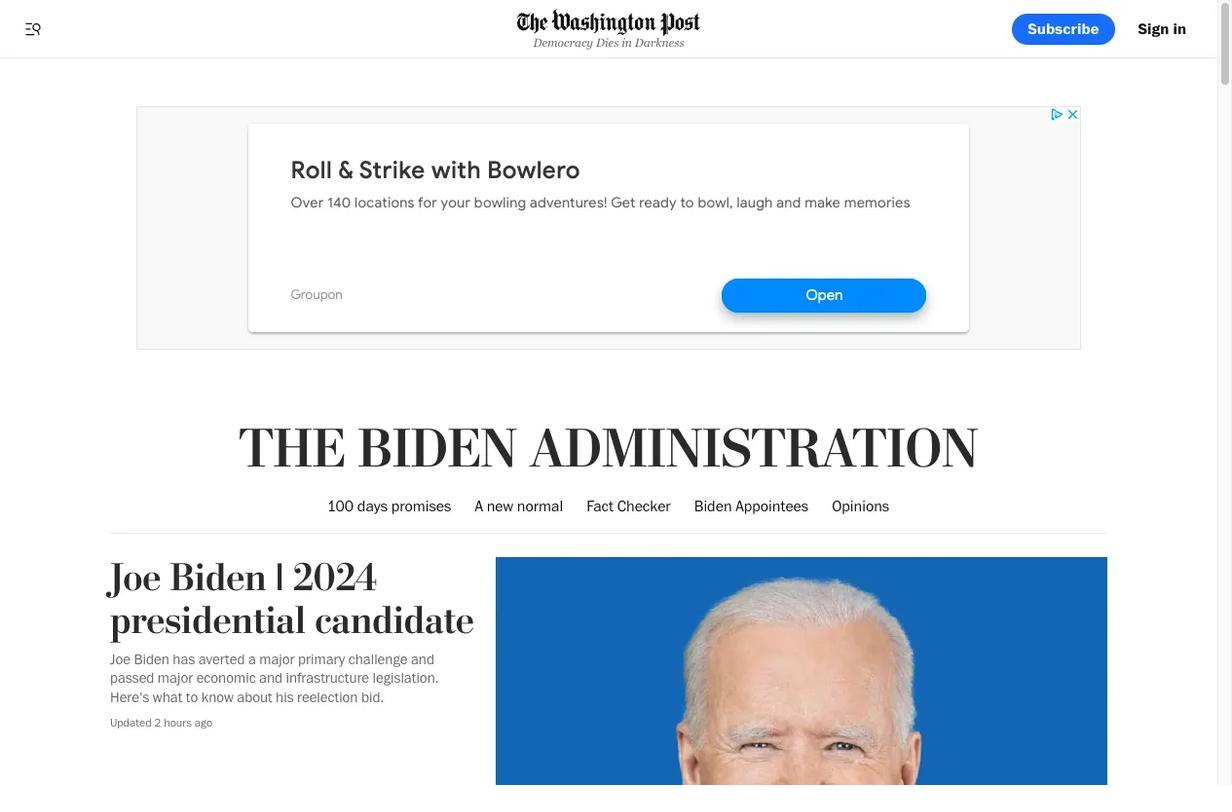 Task type: vqa. For each thing, say whether or not it's contained in the screenshot.
Legislation.
yes



Task type: locate. For each thing, give the bounding box(es) containing it.
checker
[[618, 497, 671, 516]]

1 vertical spatial joe
[[110, 651, 131, 668]]

opinions link
[[832, 481, 890, 533]]

in inside democracy dies in darkness link
[[622, 36, 632, 49]]

1 joe from the top
[[110, 555, 161, 602]]

in right the dies
[[622, 36, 632, 49]]

major up what on the bottom
[[158, 670, 193, 687]]

1 horizontal spatial major
[[259, 651, 295, 668]]

appointees
[[736, 497, 809, 516]]

primary
[[298, 651, 345, 668]]

a new normal
[[475, 497, 563, 516]]

fact checker link
[[587, 481, 671, 533]]

a new normal link
[[475, 481, 563, 533]]

democracy dies in darkness link
[[517, 9, 701, 49]]

biden
[[358, 418, 518, 483], [695, 497, 732, 516], [170, 555, 267, 602], [134, 651, 169, 668]]

major
[[259, 651, 295, 668], [158, 670, 193, 687]]

0 vertical spatial joe
[[110, 555, 161, 602]]

1 vertical spatial and
[[259, 670, 283, 687]]

opinions
[[832, 497, 890, 516]]

candidate
[[315, 598, 474, 645]]

biden up 'passed'
[[134, 651, 169, 668]]

a
[[248, 651, 256, 668]]

sign in
[[1139, 19, 1187, 38]]

to
[[186, 689, 198, 706]]

new
[[487, 497, 514, 516]]

legislation.
[[373, 670, 439, 687]]

normal
[[517, 497, 563, 516]]

advertisement region
[[136, 106, 1082, 350]]

joe
[[110, 555, 161, 602], [110, 651, 131, 668]]

and up his
[[259, 670, 283, 687]]

bid.
[[362, 689, 384, 706]]

fact checker
[[587, 497, 671, 516]]

reelection
[[297, 689, 358, 706]]

know
[[201, 689, 234, 706]]

here's
[[110, 689, 150, 706]]

2 joe from the top
[[110, 651, 131, 668]]

and up 'legislation.'
[[411, 651, 435, 668]]

100 days promises link
[[328, 481, 452, 533]]

in right sign
[[1174, 19, 1187, 38]]

and
[[411, 651, 435, 668], [259, 670, 283, 687]]

major right a
[[259, 651, 295, 668]]

fact
[[587, 497, 614, 516]]

democracy dies in darkness
[[533, 36, 685, 49]]

the biden administration
[[239, 418, 979, 483]]

0 horizontal spatial in
[[622, 36, 632, 49]]

in
[[1174, 19, 1187, 38], [622, 36, 632, 49]]

biden appointees
[[695, 497, 809, 516]]

1 vertical spatial major
[[158, 670, 193, 687]]

in inside sign in 'link'
[[1174, 19, 1187, 38]]

averted
[[199, 651, 245, 668]]

0 vertical spatial and
[[411, 651, 435, 668]]

0 vertical spatial major
[[259, 651, 295, 668]]

100 days promises
[[328, 497, 452, 516]]

primary element
[[0, 0, 1218, 58]]

|
[[276, 555, 284, 602]]

administration
[[530, 418, 979, 483]]

1 horizontal spatial in
[[1174, 19, 1187, 38]]

joe biden | 2024 presidential candidate joe biden has averted a major primary challenge and passed major economic and infrastructure legislation. here's what to know about his reelection bid. updated 2 hours ago
[[110, 555, 474, 730]]

100
[[328, 497, 354, 516]]

search and browse sections image
[[23, 19, 43, 38]]

about
[[237, 689, 273, 706]]



Task type: describe. For each thing, give the bounding box(es) containing it.
sign
[[1139, 19, 1170, 38]]

ago
[[195, 715, 213, 730]]

subscribe link
[[1013, 13, 1115, 44]]

subscribe
[[1028, 19, 1100, 38]]

dies
[[596, 36, 619, 49]]

the
[[239, 418, 346, 483]]

tagline, democracy dies in darkness element
[[517, 36, 701, 49]]

biden left |
[[170, 555, 267, 602]]

economic
[[196, 670, 256, 687]]

hours
[[164, 715, 192, 730]]

2024
[[293, 555, 377, 602]]

days
[[357, 497, 388, 516]]

joe biden | 2024 presidential candidate link
[[110, 555, 474, 645]]

updated
[[110, 715, 152, 730]]

has
[[173, 651, 195, 668]]

passed
[[110, 670, 154, 687]]

a
[[475, 497, 483, 516]]

challenge
[[349, 651, 408, 668]]

joe biden has averted a major primary challenge and passed major economic and infrastructure legislation. here's what to know about his reelection bid. link
[[110, 651, 439, 706]]

democracy
[[533, 36, 594, 49]]

2
[[154, 715, 161, 730]]

1 horizontal spatial and
[[411, 651, 435, 668]]

0 horizontal spatial and
[[259, 670, 283, 687]]

darkness
[[635, 36, 685, 49]]

infrastructure
[[286, 670, 369, 687]]

biden left the appointees
[[695, 497, 732, 516]]

sign in link
[[1123, 13, 1203, 44]]

biden appointees link
[[695, 481, 809, 533]]

presidential
[[110, 598, 306, 645]]

biden up the 'promises'
[[358, 418, 518, 483]]

promises
[[391, 497, 452, 516]]

his
[[276, 689, 294, 706]]

0 horizontal spatial major
[[158, 670, 193, 687]]

the washington post homepage. image
[[517, 9, 701, 37]]

what
[[153, 689, 183, 706]]



